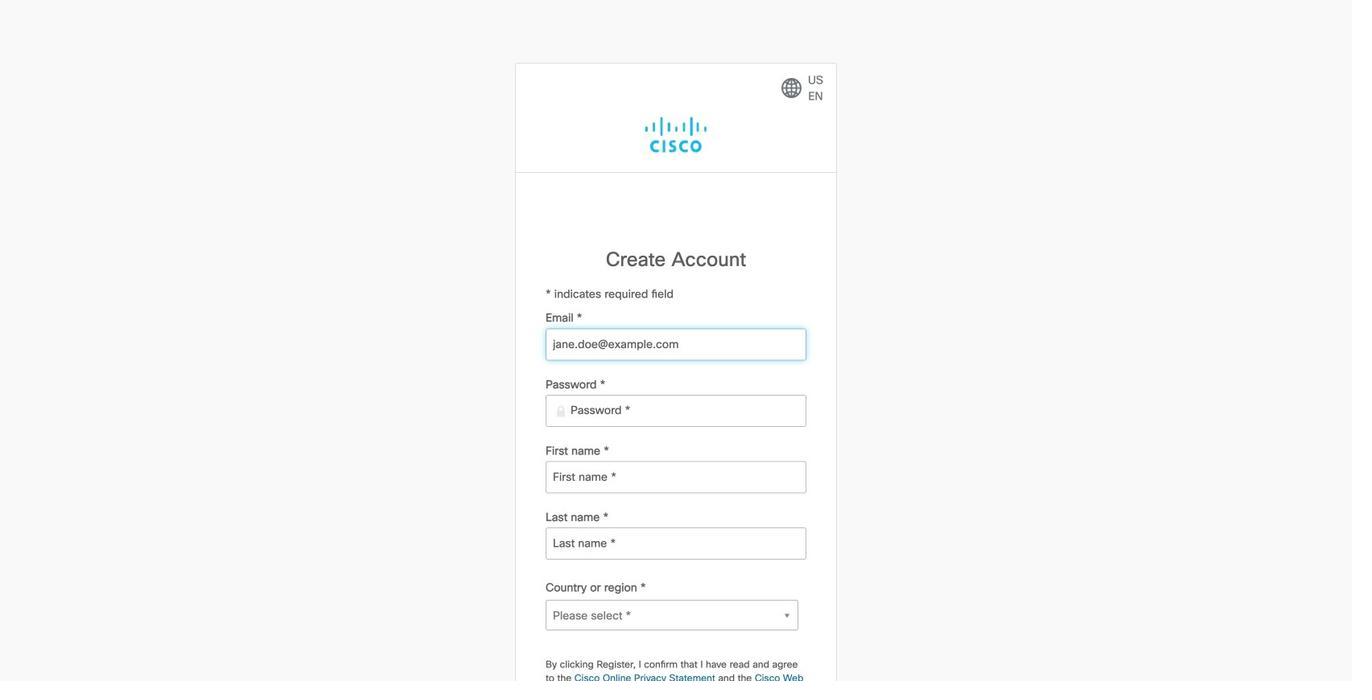 Task type: describe. For each thing, give the bounding box(es) containing it.
Country or region * text field
[[549, 605, 795, 628]]

Last name * text field
[[547, 529, 806, 559]]

cisco logo image
[[645, 110, 707, 160]]



Task type: locate. For each thing, give the bounding box(es) containing it.
First name * text field
[[547, 462, 806, 493]]

Email * text field
[[547, 329, 806, 360]]

Password * password field
[[547, 396, 806, 427]]

language image
[[782, 78, 802, 98]]



